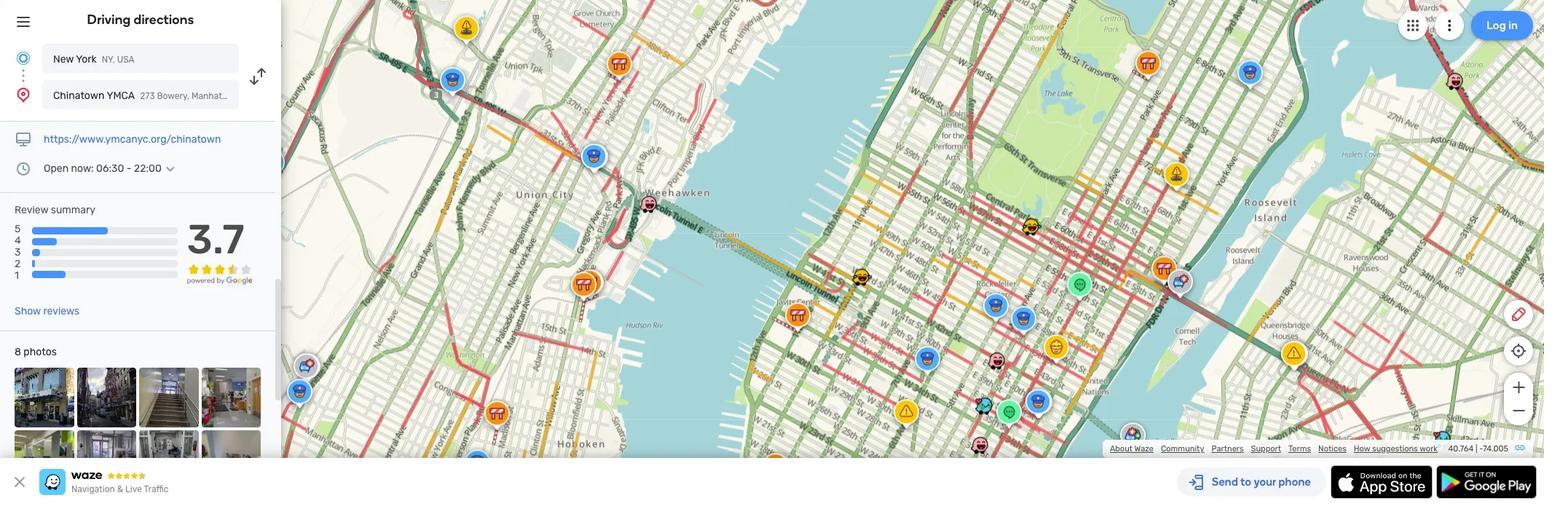 Task type: describe. For each thing, give the bounding box(es) containing it.
traffic
[[144, 485, 169, 495]]

273
[[140, 91, 155, 101]]

current location image
[[15, 50, 32, 67]]

about waze link
[[1111, 445, 1154, 454]]

york
[[76, 53, 97, 66]]

image 4 of chinatown ymca, manhattan image
[[201, 368, 261, 427]]

zoom in image
[[1510, 379, 1528, 396]]

image 6 of chinatown ymca, manhattan image
[[77, 430, 136, 490]]

image 8 of chinatown ymca, manhattan image
[[201, 430, 261, 490]]

40.764
[[1449, 445, 1474, 454]]

74.005
[[1484, 445, 1509, 454]]

0 vertical spatial -
[[127, 163, 132, 175]]

pencil image
[[1511, 306, 1528, 324]]

3.7
[[187, 216, 245, 264]]

bowery,
[[157, 91, 189, 101]]

summary
[[51, 204, 95, 216]]

navigation
[[71, 485, 115, 495]]

waze
[[1135, 445, 1154, 454]]

show reviews
[[15, 305, 80, 318]]

about
[[1111, 445, 1133, 454]]

1 horizontal spatial -
[[1480, 445, 1484, 454]]

chinatown
[[53, 90, 105, 102]]

1
[[15, 270, 19, 282]]

navigation & live traffic
[[71, 485, 169, 495]]

united
[[240, 91, 267, 101]]

support
[[1252, 445, 1282, 454]]

computer image
[[15, 131, 32, 149]]

8 photos
[[15, 346, 57, 359]]

location image
[[15, 86, 32, 103]]

ymca
[[107, 90, 135, 102]]

support link
[[1252, 445, 1282, 454]]

image 1 of chinatown ymca, manhattan image
[[15, 368, 74, 427]]

driving directions
[[87, 12, 194, 28]]

open now: 06:30 - 22:00 button
[[44, 163, 179, 175]]

&
[[117, 485, 123, 495]]

reviews
[[43, 305, 80, 318]]

image 5 of chinatown ymca, manhattan image
[[15, 430, 74, 490]]

terms
[[1289, 445, 1312, 454]]

3
[[15, 247, 21, 259]]

40.764 | -74.005
[[1449, 445, 1509, 454]]

link image
[[1515, 442, 1527, 454]]



Task type: vqa. For each thing, say whether or not it's contained in the screenshot.
40.764
yes



Task type: locate. For each thing, give the bounding box(es) containing it.
notices
[[1319, 445, 1347, 454]]

suggestions
[[1373, 445, 1419, 454]]

22:00
[[134, 163, 162, 175]]

https://www.ymcanyc.org/chinatown
[[44, 133, 221, 146]]

https://www.ymcanyc.org/chinatown link
[[44, 133, 221, 146]]

review
[[15, 204, 48, 216]]

community
[[1162, 445, 1205, 454]]

partners link
[[1212, 445, 1244, 454]]

-
[[127, 163, 132, 175], [1480, 445, 1484, 454]]

how suggestions work link
[[1355, 445, 1438, 454]]

driving
[[87, 12, 131, 28]]

open
[[44, 163, 69, 175]]

|
[[1476, 445, 1478, 454]]

zoom out image
[[1510, 402, 1528, 420]]

usa
[[117, 55, 135, 65]]

image 3 of chinatown ymca, manhattan image
[[139, 368, 199, 427]]

live
[[125, 485, 142, 495]]

work
[[1420, 445, 1438, 454]]

chinatown ymca 273 bowery, manhattan, united states
[[53, 90, 296, 102]]

5 4 3 2 1
[[15, 223, 21, 282]]

- left 22:00
[[127, 163, 132, 175]]

5
[[15, 223, 21, 235]]

image 7 of chinatown ymca, manhattan image
[[139, 430, 199, 490]]

show
[[15, 305, 41, 318]]

photos
[[24, 346, 57, 359]]

4
[[15, 235, 21, 247]]

review summary
[[15, 204, 95, 216]]

community link
[[1162, 445, 1205, 454]]

about waze community partners support terms notices how suggestions work
[[1111, 445, 1438, 454]]

how
[[1355, 445, 1371, 454]]

image 2 of chinatown ymca, manhattan image
[[77, 368, 136, 427]]

1 vertical spatial -
[[1480, 445, 1484, 454]]

notices link
[[1319, 445, 1347, 454]]

0 horizontal spatial -
[[127, 163, 132, 175]]

terms link
[[1289, 445, 1312, 454]]

- right |
[[1480, 445, 1484, 454]]

x image
[[11, 474, 28, 491]]

open now: 06:30 - 22:00
[[44, 163, 162, 175]]

06:30
[[96, 163, 124, 175]]

directions
[[134, 12, 194, 28]]

new york ny, usa
[[53, 53, 135, 66]]

manhattan,
[[192, 91, 238, 101]]

8
[[15, 346, 21, 359]]

ny,
[[102, 55, 115, 65]]

clock image
[[15, 160, 32, 178]]

chevron down image
[[162, 163, 179, 175]]

states
[[269, 91, 296, 101]]

now:
[[71, 163, 94, 175]]

2
[[15, 258, 21, 271]]

partners
[[1212, 445, 1244, 454]]

new
[[53, 53, 74, 66]]



